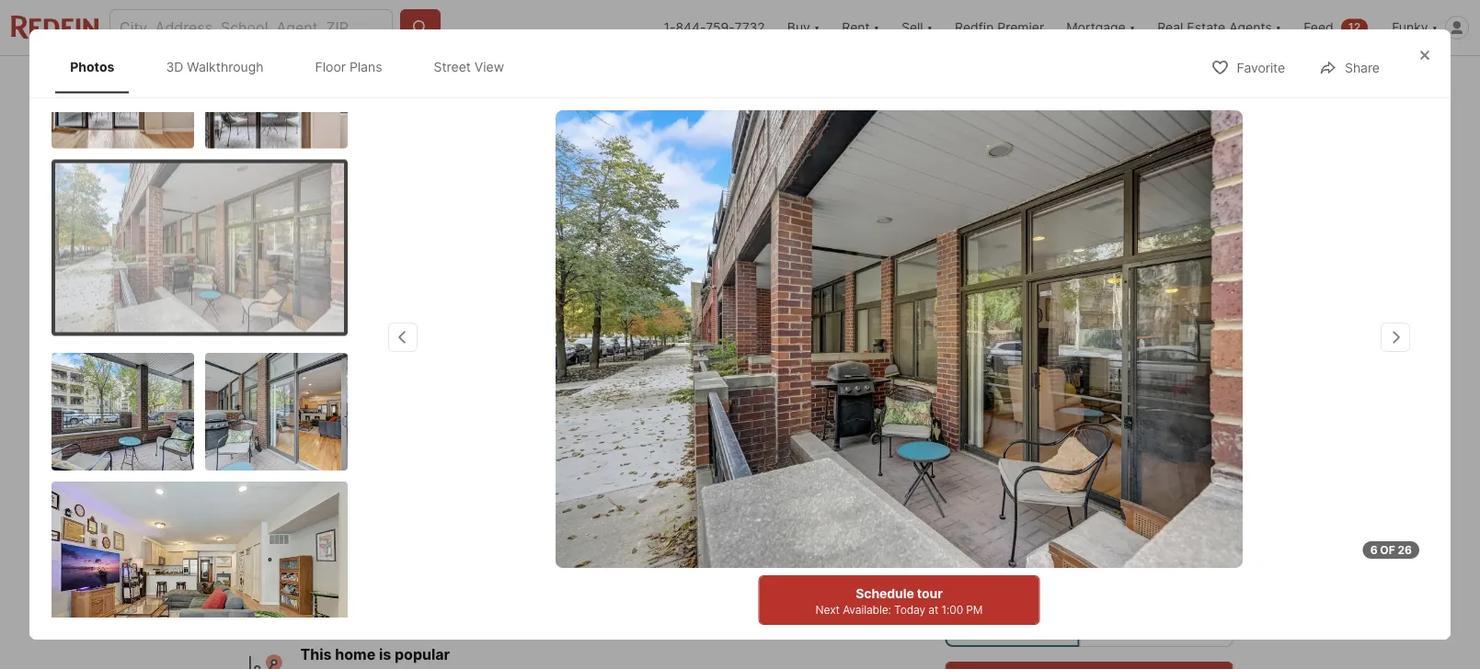 Task type: describe. For each thing, give the bounding box(es) containing it.
1-844-759-7732 link
[[664, 20, 766, 35]]

6 of 26
[[1371, 544, 1413, 557]]

tour
[[984, 617, 1009, 630]]

6
[[1371, 544, 1378, 557]]

0 horizontal spatial share button
[[1142, 61, 1234, 99]]

0 horizontal spatial share
[[1183, 73, 1218, 89]]

favorite
[[1237, 60, 1286, 76]]

tour for go
[[980, 465, 1023, 491]]

floor
[[315, 59, 346, 75]]

ft
[[674, 571, 688, 589]]

2 tab from the left
[[755, 60, 844, 104]]

nov
[[1169, 556, 1193, 570]]

750
[[652, 543, 692, 569]]

popular
[[395, 646, 450, 664]]

this home is popular
[[300, 646, 450, 664]]

view inside tab
[[475, 59, 504, 75]]

approved
[[396, 573, 456, 589]]

search
[[304, 74, 349, 89]]

2524 n willetts ct unit 1ln image
[[556, 110, 1243, 569]]

at
[[929, 604, 939, 617]]

est.
[[247, 573, 270, 589]]

is
[[379, 646, 391, 664]]

3d walkthrough inside button
[[303, 401, 404, 417]]

next
[[816, 604, 840, 617]]

overview
[[389, 74, 450, 89]]

pre-
[[370, 573, 396, 589]]

25
[[1141, 401, 1157, 417]]

3d for tab list containing photos
[[166, 59, 183, 75]]

1 vertical spatial home
[[335, 646, 376, 664]]

1 horizontal spatial share
[[1346, 60, 1380, 76]]

2524 n willetts ct unit 1ln
[[247, 501, 441, 519]]

25 photos button
[[1099, 391, 1219, 428]]

active
[[338, 467, 384, 482]]

dialog containing photos
[[30, 29, 1451, 665]]

1 inside wednesday 1 nov
[[1174, 522, 1187, 554]]

1 tab from the left
[[608, 60, 755, 104]]

willetts
[[303, 501, 358, 519]]

schedule tour next available: today at 1:00 pm
[[816, 586, 983, 617]]

favorite button
[[1196, 48, 1301, 86]]

monday 30 oct
[[974, 506, 1023, 570]]

photos
[[70, 59, 114, 75]]

street view tab
[[419, 44, 519, 90]]

tuesday
[[1064, 506, 1115, 520]]

tour in person
[[984, 617, 1062, 630]]

premier
[[998, 20, 1045, 35]]

bath link
[[572, 571, 604, 589]]

property details tab
[[470, 60, 608, 104]]

go tour this home
[[946, 465, 1130, 491]]

walkthrough inside the '3d walkthrough' tab
[[187, 59, 264, 75]]

of
[[1381, 544, 1396, 557]]

1-
[[664, 20, 676, 35]]

schedule
[[856, 586, 914, 602]]

2524
[[247, 501, 285, 519]]

tour in person list box
[[946, 600, 1234, 648]]

1 bath
[[572, 543, 604, 589]]

7732
[[735, 20, 766, 35]]

feed
[[1304, 20, 1334, 35]]

ct
[[362, 501, 378, 519]]

listed by redfin
[[269, 128, 368, 141]]

photos
[[1160, 401, 1203, 417]]

redfin premier
[[955, 20, 1045, 35]]

tab list containing photos
[[52, 40, 538, 93]]

pm
[[967, 604, 983, 617]]

for
[[264, 467, 289, 482]]

1 inside the 1 bath
[[572, 543, 582, 569]]

tab list containing search
[[247, 56, 859, 104]]

redfin premier button
[[944, 0, 1056, 55]]

0 vertical spatial home
[[1072, 465, 1130, 491]]

tour in person option
[[946, 600, 1080, 648]]

street inside button
[[602, 401, 640, 417]]

31
[[1074, 522, 1105, 554]]

listed
[[269, 128, 308, 141]]

City, Address, School, Agent, ZIP search field
[[110, 9, 393, 46]]



Task type: locate. For each thing, give the bounding box(es) containing it.
0 vertical spatial tour
[[980, 465, 1023, 491]]

0 vertical spatial 3d walkthrough
[[166, 59, 264, 75]]

oct down 31
[[1078, 556, 1101, 570]]

1
[[1174, 522, 1187, 554], [572, 543, 582, 569]]

3d up the sale in the bottom of the page
[[303, 401, 321, 417]]

3d walkthrough up active link
[[303, 401, 404, 417]]

1 horizontal spatial street view
[[602, 401, 674, 417]]

next image
[[1212, 524, 1241, 553]]

search link
[[268, 71, 349, 93]]

3d walkthrough button
[[262, 391, 420, 428]]

1 horizontal spatial view
[[643, 401, 674, 417]]

details
[[547, 74, 587, 89]]

0 horizontal spatial walkthrough
[[187, 59, 264, 75]]

-
[[328, 467, 334, 482]]

oct inside monday 30 oct
[[987, 556, 1010, 570]]

property
[[491, 74, 544, 89]]

0 horizontal spatial view
[[475, 59, 504, 75]]

$244,900
[[247, 543, 352, 569]]

0 horizontal spatial home
[[335, 646, 376, 664]]

wednesday
[[1146, 506, 1215, 520]]

759-
[[706, 20, 735, 35]]

1ln
[[415, 501, 441, 519]]

None button
[[957, 495, 1040, 582], [1048, 496, 1131, 581], [1139, 496, 1223, 581], [957, 495, 1040, 582], [1048, 496, 1131, 581], [1139, 496, 1223, 581]]

unit
[[382, 501, 411, 519]]

0 vertical spatial street view
[[434, 59, 504, 75]]

1 vertical spatial walkthrough
[[324, 401, 404, 417]]

750 sq ft
[[652, 543, 692, 589]]

tour
[[980, 465, 1023, 491], [917, 586, 943, 602]]

share down the 12 on the top
[[1346, 60, 1380, 76]]

3d for 3d walkthrough button
[[303, 401, 321, 417]]

for sale - active
[[264, 467, 384, 482]]

3d inside the '3d walkthrough' tab
[[166, 59, 183, 75]]

0 vertical spatial street
[[434, 59, 471, 75]]

3d right photos
[[166, 59, 183, 75]]

floor plans tab
[[300, 44, 397, 90]]

1 horizontal spatial share button
[[1304, 48, 1396, 86]]

0 vertical spatial 3d
[[166, 59, 183, 75]]

share left favorite
[[1183, 73, 1218, 89]]

map entry image
[[795, 465, 917, 587]]

1:00
[[942, 604, 964, 617]]

view
[[475, 59, 504, 75], [643, 401, 674, 417]]

1 vertical spatial view
[[643, 401, 674, 417]]

get pre-approved link
[[344, 573, 456, 589]]

$2,206
[[273, 573, 317, 589]]

844-
[[676, 20, 706, 35]]

3d walkthrough down city, address, school, agent, zip search field
[[166, 59, 264, 75]]

3d inside 3d walkthrough button
[[303, 401, 321, 417]]

street inside tab
[[434, 59, 471, 75]]

view inside button
[[643, 401, 674, 417]]

today
[[895, 604, 926, 617]]

1 vertical spatial 3d
[[303, 401, 321, 417]]

photos tab
[[55, 44, 129, 90]]

0 horizontal spatial street view
[[434, 59, 504, 75]]

this
[[300, 646, 332, 664]]

street view
[[434, 59, 504, 75], [602, 401, 674, 417]]

3d
[[166, 59, 183, 75], [303, 401, 321, 417]]

active link
[[338, 467, 384, 482]]

wednesday 1 nov
[[1146, 506, 1215, 570]]

0 horizontal spatial 3d
[[166, 59, 183, 75]]

person
[[1024, 617, 1062, 630]]

tab list
[[52, 40, 538, 93], [247, 56, 859, 104]]

walkthrough down city, address, school, agent, zip search field
[[187, 59, 264, 75]]

1 horizontal spatial oct
[[1078, 556, 1101, 570]]

walkthrough up active link
[[324, 401, 404, 417]]

30
[[981, 522, 1016, 554]]

1 oct from the left
[[987, 556, 1010, 570]]

tour up at on the bottom
[[917, 586, 943, 602]]

12
[[1349, 21, 1361, 34]]

tour inside the 'schedule tour next available: today at 1:00 pm'
[[917, 586, 943, 602]]

oct down 30
[[987, 556, 1010, 570]]

tuesday 31 oct
[[1064, 506, 1115, 570]]

by
[[311, 128, 326, 141]]

1 vertical spatial 3d walkthrough
[[303, 401, 404, 417]]

tour for schedule
[[917, 586, 943, 602]]

share button down the 12 on the top
[[1304, 48, 1396, 86]]

1 vertical spatial street
[[602, 401, 640, 417]]

tab down 844-
[[608, 60, 755, 104]]

1 horizontal spatial tour
[[980, 465, 1023, 491]]

1 up the nov
[[1174, 522, 1187, 554]]

get
[[344, 573, 367, 589]]

1 horizontal spatial street
[[602, 401, 640, 417]]

street view inside tab
[[434, 59, 504, 75]]

oct for 30
[[987, 556, 1010, 570]]

1 vertical spatial street view
[[602, 401, 674, 417]]

option
[[1080, 600, 1234, 648]]

3d walkthrough tab
[[151, 44, 278, 90]]

0 horizontal spatial tour
[[917, 586, 943, 602]]

0 vertical spatial view
[[475, 59, 504, 75]]

1 vertical spatial tour
[[917, 586, 943, 602]]

oct inside the tuesday 31 oct
[[1078, 556, 1101, 570]]

0 horizontal spatial 3d walkthrough
[[166, 59, 264, 75]]

share button left favorite
[[1142, 61, 1234, 99]]

2524 n willetts ct unit 1ln, chicago, il 60647 image
[[247, 108, 938, 443], [946, 108, 1234, 271], [946, 279, 1234, 443]]

60647
[[531, 501, 577, 519]]

0 horizontal spatial oct
[[987, 556, 1010, 570]]

image image
[[55, 164, 344, 333], [52, 354, 194, 472], [205, 354, 348, 472], [52, 483, 348, 659]]

floor plans
[[315, 59, 382, 75]]

go
[[946, 465, 975, 491]]

3d walkthrough inside tab
[[166, 59, 264, 75]]

n
[[288, 501, 299, 519]]

home up tuesday
[[1072, 465, 1130, 491]]

1 horizontal spatial walkthrough
[[324, 401, 404, 417]]

sale
[[293, 467, 325, 482]]

home
[[1072, 465, 1130, 491], [335, 646, 376, 664]]

oct for 31
[[1078, 556, 1101, 570]]

monday
[[974, 506, 1023, 520]]

0 horizontal spatial street
[[434, 59, 471, 75]]

1 horizontal spatial 3d
[[303, 401, 321, 417]]

this
[[1027, 465, 1067, 491]]

1 horizontal spatial 1
[[1174, 522, 1187, 554]]

tab down 7732
[[755, 60, 844, 104]]

street
[[434, 59, 471, 75], [602, 401, 640, 417]]

available:
[[843, 604, 892, 617]]

tour up monday
[[980, 465, 1023, 491]]

plans
[[350, 59, 382, 75]]

tab
[[608, 60, 755, 104], [755, 60, 844, 104]]

street view button
[[560, 391, 690, 428]]

sq
[[652, 571, 670, 589]]

home left 'is'
[[335, 646, 376, 664]]

redfin
[[328, 128, 368, 141]]

street view inside button
[[602, 401, 674, 417]]

walkthrough inside 3d walkthrough button
[[324, 401, 404, 417]]

overview tab
[[369, 60, 470, 104]]

in
[[1011, 617, 1021, 630]]

property details
[[491, 74, 587, 89]]

0 vertical spatial walkthrough
[[187, 59, 264, 75]]

walkthrough
[[187, 59, 264, 75], [324, 401, 404, 417]]

1 horizontal spatial home
[[1072, 465, 1130, 491]]

3d walkthrough
[[166, 59, 264, 75], [303, 401, 404, 417]]

redfin
[[955, 20, 994, 35]]

listed by redfin link
[[247, 108, 938, 446]]

1 up bath link
[[572, 543, 582, 569]]

submit search image
[[411, 18, 430, 37]]

$244,900 est. $2,206 /mo get pre-approved
[[247, 543, 456, 589]]

0 horizontal spatial 1
[[572, 543, 582, 569]]

/mo
[[317, 573, 340, 589]]

1-844-759-7732
[[664, 20, 766, 35]]

bath
[[572, 571, 604, 589]]

25 photos
[[1141, 401, 1203, 417]]

share
[[1346, 60, 1380, 76], [1183, 73, 1218, 89]]

dialog
[[30, 29, 1451, 665]]

share button
[[1304, 48, 1396, 86], [1142, 61, 1234, 99]]

2 oct from the left
[[1078, 556, 1101, 570]]

26
[[1398, 544, 1413, 557]]

1 horizontal spatial 3d walkthrough
[[303, 401, 404, 417]]



Task type: vqa. For each thing, say whether or not it's contained in the screenshot.
map Region
no



